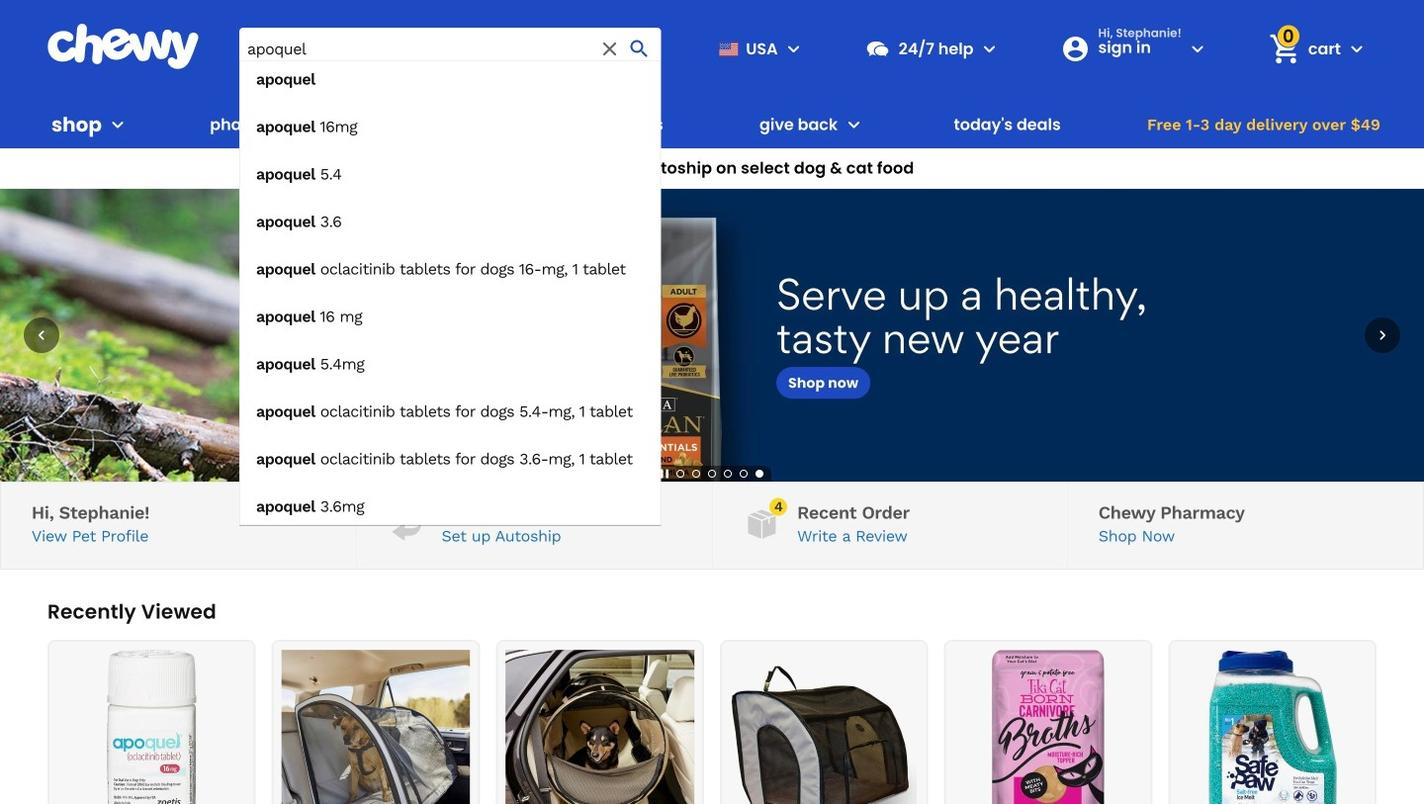 Task type: vqa. For each thing, say whether or not it's contained in the screenshot.
the left Bio-
no



Task type: describe. For each thing, give the bounding box(es) containing it.
cool runners pet tube soft kennel car crate with carrying case image
[[506, 650, 695, 804]]

submit search image
[[628, 37, 652, 61]]

menu image
[[106, 113, 130, 137]]

account menu image
[[1186, 37, 1210, 61]]

site banner
[[0, 0, 1425, 525]]

/ image
[[743, 505, 782, 544]]

k&h pet products travel safety pet carrier, medium image
[[730, 650, 919, 804]]

items image
[[1268, 32, 1303, 66]]

chewy support image
[[865, 36, 891, 62]]

list box inside site "banner"
[[239, 60, 662, 525]]

chewy home image
[[47, 24, 200, 69]]

/ image
[[387, 505, 426, 544]]

help menu image
[[978, 37, 1002, 61]]



Task type: locate. For each thing, give the bounding box(es) containing it.
cart menu image
[[1346, 37, 1369, 61]]

frisco travel safety dog  & cat carrier, large image
[[282, 650, 470, 804]]

apoquel (oclacitinib) tablets for dogs, 16-mg, 30 tablets image
[[57, 650, 246, 804]]

give back menu image
[[842, 113, 866, 137]]

stop automatic slide show image
[[657, 466, 673, 482]]

choose slide to display. group
[[673, 466, 768, 482]]

list box
[[239, 60, 662, 525]]

serve up a healthy, tasty new year. shop purina now. image
[[0, 189, 1425, 482]]

tiki cat broths salmon in broth with meaty bits grain-free wet cat food topper, 1.3-oz pouch, case of 12 image
[[955, 650, 1143, 804]]

Product search field
[[239, 27, 662, 525]]

delete search image
[[598, 37, 622, 61]]

menu image
[[782, 37, 806, 61]]

Search text field
[[239, 27, 662, 70]]

safe paw petsafe ice melt for dogs & cats, 8-lb jug image
[[1179, 650, 1367, 804]]

list
[[47, 640, 1377, 804]]



